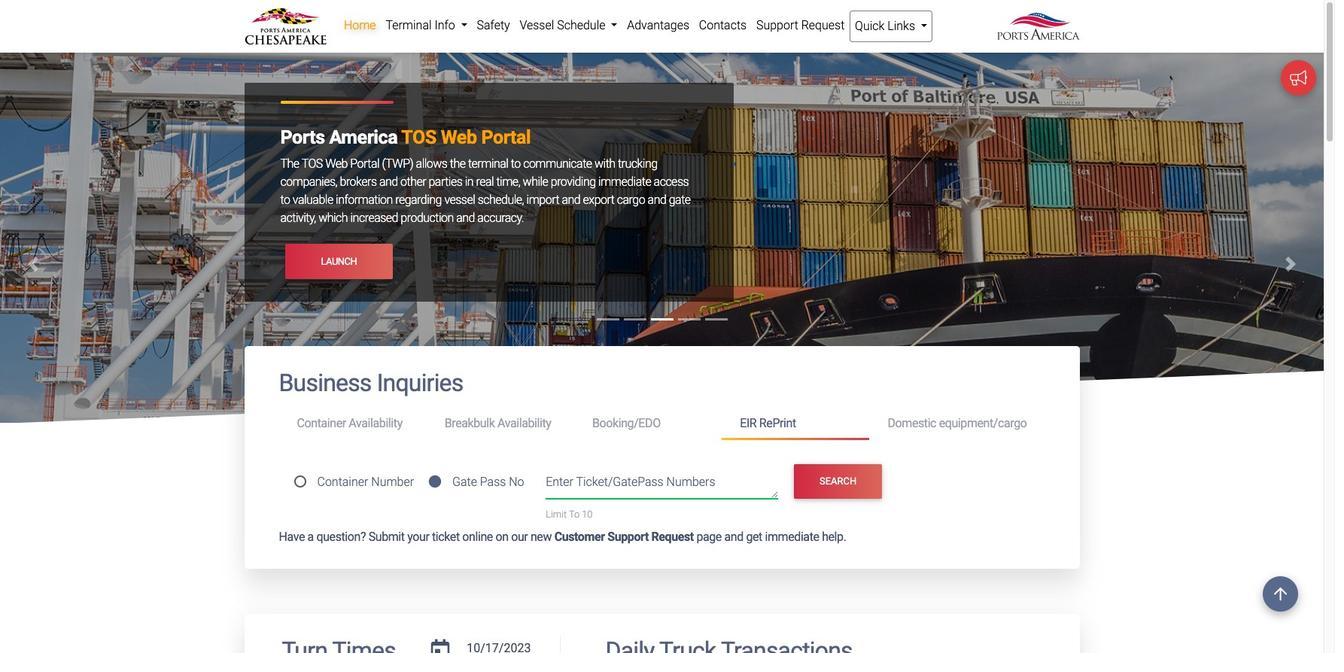 Task type: locate. For each thing, give the bounding box(es) containing it.
business inquiries
[[279, 369, 463, 398]]

new
[[531, 530, 552, 544]]

container for container availability
[[297, 416, 346, 431]]

1 availability from the left
[[349, 416, 403, 431]]

container availability link
[[279, 410, 427, 438]]

allows
[[416, 157, 447, 171]]

booking/edo
[[592, 416, 661, 431]]

1 vertical spatial request
[[651, 530, 694, 544]]

on
[[496, 530, 509, 544]]

immediate up cargo
[[598, 175, 651, 189]]

go to top image
[[1263, 577, 1298, 612]]

none text field inside "business inquiries" main content
[[461, 636, 537, 653]]

enter ticket/gatepass numbers
[[546, 475, 715, 490]]

None text field
[[461, 636, 537, 653]]

import
[[527, 193, 559, 207]]

companies,
[[280, 175, 337, 189]]

gate
[[669, 193, 691, 207]]

1 vertical spatial portal
[[350, 157, 379, 171]]

immediate right get
[[765, 530, 819, 544]]

safety
[[477, 18, 510, 32]]

have a question? submit your ticket online on our new customer support request page and get immediate help.
[[279, 530, 846, 544]]

and left get
[[724, 530, 744, 544]]

production
[[401, 211, 454, 225]]

customer support request link
[[554, 530, 694, 544]]

access
[[654, 175, 689, 189]]

0 horizontal spatial web
[[325, 157, 348, 171]]

availability for container availability
[[349, 416, 403, 431]]

portal up 'brokers'
[[350, 157, 379, 171]]

0 horizontal spatial portal
[[350, 157, 379, 171]]

0 horizontal spatial to
[[280, 193, 290, 207]]

1 vertical spatial container
[[317, 475, 368, 489]]

container left the number
[[317, 475, 368, 489]]

1 horizontal spatial support
[[756, 18, 798, 32]]

0 vertical spatial request
[[801, 18, 845, 32]]

request left page
[[651, 530, 694, 544]]

to
[[511, 157, 521, 171], [280, 193, 290, 207]]

0 vertical spatial web
[[441, 127, 477, 149]]

availability down business inquiries
[[349, 416, 403, 431]]

launch link
[[285, 244, 393, 279]]

1 vertical spatial to
[[280, 193, 290, 207]]

launch
[[321, 256, 357, 267]]

question?
[[316, 530, 366, 544]]

1 horizontal spatial immediate
[[765, 530, 819, 544]]

eir
[[740, 416, 757, 431]]

immediate
[[598, 175, 651, 189], [765, 530, 819, 544]]

0 horizontal spatial tos
[[302, 157, 323, 171]]

to up activity,
[[280, 193, 290, 207]]

equipment/cargo
[[939, 416, 1027, 431]]

container inside container availability link
[[297, 416, 346, 431]]

the tos web portal (twp) allows the terminal to communicate with trucking companies,                         brokers and other parties in real time, while providing immediate access to valuable                         information regarding vessel schedule, import and export cargo and gate activity, which increased production and accuracy.
[[280, 157, 691, 225]]

container down business
[[297, 416, 346, 431]]

our
[[511, 530, 528, 544]]

in
[[465, 175, 473, 189]]

container number
[[317, 475, 414, 489]]

0 horizontal spatial availability
[[349, 416, 403, 431]]

1 vertical spatial support
[[608, 530, 649, 544]]

inquiries
[[377, 369, 463, 398]]

reprint
[[759, 416, 796, 431]]

trucking
[[618, 157, 658, 171]]

0 horizontal spatial support
[[608, 530, 649, 544]]

advantages link
[[622, 11, 694, 41]]

1 horizontal spatial to
[[511, 157, 521, 171]]

1 vertical spatial tos
[[302, 157, 323, 171]]

portal up terminal
[[481, 127, 531, 149]]

to up time,
[[511, 157, 521, 171]]

web
[[441, 127, 477, 149], [325, 157, 348, 171]]

and inside "business inquiries" main content
[[724, 530, 744, 544]]

eir reprint link
[[722, 410, 870, 440]]

container
[[297, 416, 346, 431], [317, 475, 368, 489]]

and down vessel
[[456, 211, 475, 225]]

page
[[697, 530, 722, 544]]

get
[[746, 530, 762, 544]]

web up the
[[441, 127, 477, 149]]

1 horizontal spatial portal
[[481, 127, 531, 149]]

1 horizontal spatial tos
[[401, 127, 436, 149]]

tos up companies,
[[302, 157, 323, 171]]

and down providing
[[562, 193, 580, 207]]

support request link
[[752, 11, 850, 41]]

web up 'brokers'
[[325, 157, 348, 171]]

container for container number
[[317, 475, 368, 489]]

2 availability from the left
[[498, 416, 551, 431]]

request inside support request link
[[801, 18, 845, 32]]

request left quick
[[801, 18, 845, 32]]

portal
[[481, 127, 531, 149], [350, 157, 379, 171]]

accuracy.
[[477, 211, 524, 225]]

search button
[[794, 464, 883, 499]]

availability for breakbulk availability
[[498, 416, 551, 431]]

gate pass no
[[452, 475, 524, 489]]

export
[[583, 193, 615, 207]]

availability right breakbulk
[[498, 416, 551, 431]]

1 horizontal spatial web
[[441, 127, 477, 149]]

breakbulk availability link
[[427, 410, 574, 438]]

1 vertical spatial immediate
[[765, 530, 819, 544]]

request
[[801, 18, 845, 32], [651, 530, 694, 544]]

immediate inside the tos web portal (twp) allows the terminal to communicate with trucking companies,                         brokers and other parties in real time, while providing immediate access to valuable                         information regarding vessel schedule, import and export cargo and gate activity, which increased production and accuracy.
[[598, 175, 651, 189]]

no
[[509, 475, 524, 489]]

0 vertical spatial immediate
[[598, 175, 651, 189]]

tos up allows
[[401, 127, 436, 149]]

1 horizontal spatial availability
[[498, 416, 551, 431]]

and down (twp)
[[379, 175, 398, 189]]

0 vertical spatial container
[[297, 416, 346, 431]]

0 vertical spatial portal
[[481, 127, 531, 149]]

support right customer
[[608, 530, 649, 544]]

the
[[450, 157, 466, 171]]

limit to 10
[[546, 509, 593, 520]]

0 horizontal spatial request
[[651, 530, 694, 544]]

schedule,
[[478, 193, 524, 207]]

america
[[329, 127, 398, 149]]

to
[[569, 509, 580, 520]]

0 horizontal spatial immediate
[[598, 175, 651, 189]]

quick links
[[855, 19, 918, 33]]

1 vertical spatial web
[[325, 157, 348, 171]]

and
[[379, 175, 398, 189], [562, 193, 580, 207], [648, 193, 666, 207], [456, 211, 475, 225], [724, 530, 744, 544]]

1 horizontal spatial request
[[801, 18, 845, 32]]

support right contacts
[[756, 18, 798, 32]]

submit
[[369, 530, 405, 544]]

support
[[756, 18, 798, 32], [608, 530, 649, 544]]

info
[[435, 18, 455, 32]]



Task type: vqa. For each thing, say whether or not it's contained in the screenshot.
7769
no



Task type: describe. For each thing, give the bounding box(es) containing it.
terminal info
[[386, 18, 458, 32]]

support inside "business inquiries" main content
[[608, 530, 649, 544]]

0 vertical spatial support
[[756, 18, 798, 32]]

pass
[[480, 475, 506, 489]]

portal inside the tos web portal (twp) allows the terminal to communicate with trucking companies,                         brokers and other parties in real time, while providing immediate access to valuable                         information regarding vessel schedule, import and export cargo and gate activity, which increased production and accuracy.
[[350, 157, 379, 171]]

10
[[582, 509, 593, 520]]

your
[[407, 530, 429, 544]]

ticket/gatepass
[[576, 475, 664, 490]]

contacts link
[[694, 11, 752, 41]]

tos web portal image
[[0, 53, 1324, 624]]

a
[[308, 530, 314, 544]]

quick links link
[[850, 11, 933, 42]]

ports
[[280, 127, 325, 149]]

brokers
[[340, 175, 377, 189]]

0 vertical spatial tos
[[401, 127, 436, 149]]

which
[[319, 211, 348, 225]]

eir reprint
[[740, 416, 796, 431]]

regarding
[[395, 193, 442, 207]]

have
[[279, 530, 305, 544]]

gate
[[452, 475, 477, 489]]

help.
[[822, 530, 846, 544]]

the
[[280, 157, 299, 171]]

advantages
[[627, 18, 689, 32]]

breakbulk availability
[[445, 416, 551, 431]]

ports america tos web portal
[[280, 127, 531, 149]]

enter
[[546, 475, 573, 490]]

(twp)
[[382, 157, 413, 171]]

information
[[336, 193, 393, 207]]

tos inside the tos web portal (twp) allows the terminal to communicate with trucking companies,                         brokers and other parties in real time, while providing immediate access to valuable                         information regarding vessel schedule, import and export cargo and gate activity, which increased production and accuracy.
[[302, 157, 323, 171]]

schedule
[[557, 18, 606, 32]]

vessel schedule link
[[515, 11, 622, 41]]

calendar day image
[[431, 639, 450, 653]]

valuable
[[293, 193, 333, 207]]

business
[[279, 369, 371, 398]]

booking/edo link
[[574, 410, 722, 438]]

numbers
[[667, 475, 715, 490]]

quick
[[855, 19, 885, 33]]

parties
[[429, 175, 462, 189]]

online
[[462, 530, 493, 544]]

request inside "business inquiries" main content
[[651, 530, 694, 544]]

real
[[476, 175, 494, 189]]

terminal
[[468, 157, 508, 171]]

links
[[888, 19, 915, 33]]

with
[[595, 157, 615, 171]]

safety link
[[472, 11, 515, 41]]

domestic
[[888, 416, 936, 431]]

cargo
[[617, 193, 645, 207]]

terminal
[[386, 18, 432, 32]]

web inside the tos web portal (twp) allows the terminal to communicate with trucking companies,                         brokers and other parties in real time, while providing immediate access to valuable                         information regarding vessel schedule, import and export cargo and gate activity, which increased production and accuracy.
[[325, 157, 348, 171]]

customer
[[554, 530, 605, 544]]

increased
[[350, 211, 398, 225]]

Enter Ticket/GatePass Numbers text field
[[546, 474, 778, 499]]

home link
[[339, 11, 381, 41]]

while
[[523, 175, 548, 189]]

domestic equipment/cargo
[[888, 416, 1027, 431]]

breakbulk
[[445, 416, 495, 431]]

activity,
[[280, 211, 316, 225]]

home
[[344, 18, 376, 32]]

contacts
[[699, 18, 747, 32]]

immediate inside "business inquiries" main content
[[765, 530, 819, 544]]

time,
[[496, 175, 520, 189]]

domestic equipment/cargo link
[[870, 410, 1045, 438]]

search
[[820, 476, 857, 487]]

0 vertical spatial to
[[511, 157, 521, 171]]

ticket
[[432, 530, 460, 544]]

providing
[[551, 175, 596, 189]]

terminal info link
[[381, 11, 472, 41]]

other
[[400, 175, 426, 189]]

container availability
[[297, 416, 403, 431]]

vessel schedule
[[520, 18, 608, 32]]

communicate
[[523, 157, 592, 171]]

limit
[[546, 509, 567, 520]]

and left gate
[[648, 193, 666, 207]]

vessel
[[520, 18, 554, 32]]

business inquiries main content
[[233, 347, 1091, 653]]

vessel
[[444, 193, 475, 207]]

support request
[[756, 18, 845, 32]]

number
[[371, 475, 414, 489]]



